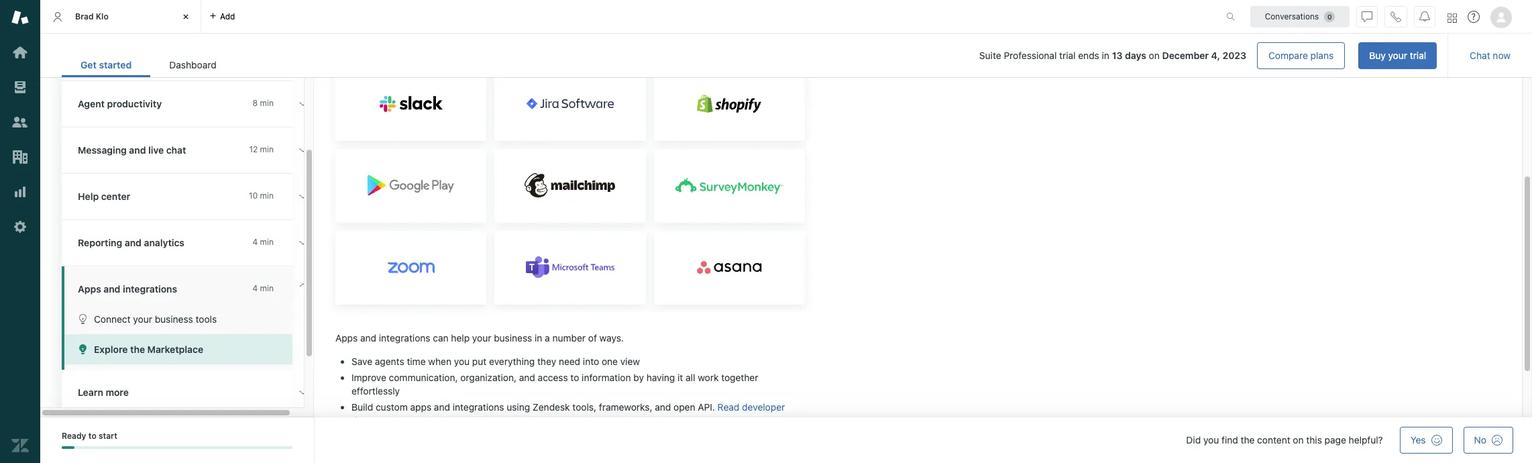 Task type: describe. For each thing, give the bounding box(es) containing it.
integrations for apps and integrations
[[123, 283, 177, 295]]

8 min
[[253, 98, 274, 108]]

4 for reporting and analytics
[[253, 237, 258, 247]]

and right apps
[[434, 402, 450, 413]]

using
[[507, 402, 530, 413]]

plans
[[1311, 50, 1334, 61]]

messaging and live chat
[[78, 144, 186, 156]]

did
[[1187, 434, 1201, 446]]

get started
[[81, 59, 132, 70]]

learn more
[[78, 387, 129, 398]]

yes button
[[1401, 427, 1453, 454]]

footer containing did you find the content on this page helpful?
[[40, 417, 1533, 463]]

apps for apps and integrations can help your business in a number of ways.
[[336, 332, 358, 343]]

the inside button
[[130, 344, 145, 355]]

compare plans button
[[1258, 42, 1346, 69]]

get help image
[[1469, 11, 1481, 23]]

save agents time when you put everything they need into one view improve communication, organization, and access to information by having it all work together effortlessly
[[352, 356, 759, 397]]

and up connect
[[104, 283, 120, 295]]

min inside help center heading
[[260, 191, 274, 201]]

read developer docs
[[352, 402, 785, 426]]

agents
[[375, 356, 404, 367]]

and left live
[[129, 144, 146, 156]]

explore
[[94, 344, 128, 355]]

all
[[686, 372, 696, 383]]

this
[[1307, 434, 1323, 446]]

add button
[[201, 0, 243, 33]]

they
[[538, 356, 557, 367]]

help
[[78, 191, 99, 202]]

close image
[[179, 10, 193, 23]]

buy your trial
[[1370, 50, 1427, 61]]

organization,
[[461, 372, 517, 383]]

conversations button
[[1251, 6, 1350, 27]]

trial for professional
[[1060, 50, 1076, 61]]

when
[[428, 356, 452, 367]]

1 horizontal spatial on
[[1294, 434, 1304, 446]]

section containing suite professional trial ends in
[[246, 42, 1438, 69]]

information
[[582, 372, 631, 383]]

content
[[1258, 434, 1291, 446]]

find
[[1222, 434, 1239, 446]]

min for integrations
[[260, 283, 274, 293]]

compare plans
[[1269, 50, 1334, 61]]

by
[[634, 372, 644, 383]]

apps
[[410, 402, 432, 413]]

center
[[101, 191, 130, 202]]

it
[[678, 372, 683, 383]]

developer
[[742, 402, 785, 413]]

ways.
[[600, 332, 624, 343]]

no button
[[1464, 427, 1514, 454]]

integrations for apps and integrations can help your business in a number of ways.
[[379, 332, 431, 343]]

klo
[[96, 11, 109, 21]]

together
[[722, 372, 759, 383]]

agent productivity
[[78, 98, 162, 109]]

yes
[[1411, 434, 1427, 446]]

view
[[621, 356, 640, 367]]

productivity
[[107, 98, 162, 109]]

suite
[[980, 50, 1002, 61]]

chat now button
[[1460, 42, 1522, 69]]

buy your trial button
[[1359, 42, 1438, 69]]

connect your business tools
[[94, 313, 217, 325]]

progress bar image
[[62, 447, 75, 449]]

and up save
[[360, 332, 377, 343]]

started
[[99, 59, 132, 70]]

reporting and analytics
[[78, 237, 185, 248]]

4 for apps and integrations
[[253, 283, 258, 293]]

explore the marketplace
[[94, 344, 203, 355]]

zendesk support image
[[11, 9, 29, 26]]

now
[[1494, 50, 1511, 61]]

apps and integrations heading
[[62, 266, 317, 304]]

explore the marketplace button
[[64, 334, 293, 364]]

8
[[253, 98, 258, 108]]

more
[[106, 387, 129, 398]]

1 horizontal spatial in
[[1102, 50, 1110, 61]]

min inside agent productivity heading
[[260, 98, 274, 108]]

analytics
[[144, 237, 185, 248]]

10
[[249, 191, 258, 201]]

notifications image
[[1420, 11, 1431, 22]]

put
[[472, 356, 487, 367]]

business inside region
[[494, 332, 532, 343]]

brad klo
[[75, 11, 109, 21]]

min for live
[[260, 144, 274, 154]]

api.
[[698, 402, 715, 413]]

13
[[1113, 50, 1123, 61]]

communication,
[[389, 372, 458, 383]]

dashboard tab
[[151, 52, 235, 77]]

connect
[[94, 313, 131, 325]]

business inside button
[[155, 313, 193, 325]]

help center heading
[[62, 174, 317, 220]]

progress-bar progress bar
[[62, 447, 293, 449]]

live
[[148, 144, 164, 156]]

agent
[[78, 98, 105, 109]]

reporting
[[78, 237, 122, 248]]

suite professional trial ends in 13 days on december 4, 2023
[[980, 50, 1247, 61]]

chat now
[[1471, 50, 1511, 61]]

admin image
[[11, 218, 29, 236]]

messaging and live chat heading
[[62, 128, 317, 174]]

learn more heading
[[62, 370, 317, 416]]

read developer docs link
[[352, 402, 785, 426]]

you inside save agents time when you put everything they need into one view improve communication, organization, and access to information by having it all work together effortlessly
[[454, 356, 470, 367]]

button displays agent's chat status as invisible. image
[[1362, 11, 1373, 22]]

access
[[538, 372, 568, 383]]

having
[[647, 372, 675, 383]]

2023
[[1223, 50, 1247, 61]]

docs
[[352, 415, 373, 426]]



Task type: vqa. For each thing, say whether or not it's contained in the screenshot.
Reporting and analytics 4
yes



Task type: locate. For each thing, give the bounding box(es) containing it.
chat
[[166, 144, 186, 156]]

business up marketplace
[[155, 313, 193, 325]]

zendesk
[[533, 402, 570, 413]]

4 min
[[253, 237, 274, 247], [253, 283, 274, 293]]

0 vertical spatial on
[[1149, 50, 1160, 61]]

views image
[[11, 79, 29, 96]]

0 vertical spatial 4
[[253, 237, 258, 247]]

your inside buy your trial "button"
[[1389, 50, 1408, 61]]

tab list containing get started
[[62, 52, 235, 77]]

start
[[99, 431, 117, 441]]

10 min
[[249, 191, 274, 201]]

4 min for integrations
[[253, 283, 274, 293]]

apps up connect
[[78, 283, 101, 295]]

messaging
[[78, 144, 127, 156]]

in inside region
[[535, 332, 543, 343]]

ready
[[62, 431, 86, 441]]

integrations up the connect your business tools
[[123, 283, 177, 295]]

integrations down organization,
[[453, 402, 504, 413]]

and left open
[[655, 402, 671, 413]]

1 4 from the top
[[253, 237, 258, 247]]

tools
[[196, 313, 217, 325]]

1 4 min from the top
[[253, 237, 274, 247]]

2 4 min from the top
[[253, 283, 274, 293]]

integrations inside heading
[[123, 283, 177, 295]]

helpful?
[[1349, 434, 1384, 446]]

to left start
[[88, 431, 96, 441]]

of
[[589, 332, 597, 343]]

December 4, 2023 text field
[[1163, 50, 1247, 61]]

1 vertical spatial you
[[1204, 434, 1220, 446]]

1 vertical spatial in
[[535, 332, 543, 343]]

can
[[433, 332, 449, 343]]

1 horizontal spatial you
[[1204, 434, 1220, 446]]

apps inside heading
[[78, 283, 101, 295]]

business up everything
[[494, 332, 532, 343]]

1 min from the top
[[260, 98, 274, 108]]

did you find the content on this page helpful?
[[1187, 434, 1384, 446]]

1 vertical spatial integrations
[[379, 332, 431, 343]]

in left a
[[535, 332, 543, 343]]

12
[[249, 144, 258, 154]]

your inside region
[[472, 332, 492, 343]]

chat
[[1471, 50, 1491, 61]]

on
[[1149, 50, 1160, 61], [1294, 434, 1304, 446]]

4 min inside apps and integrations heading
[[253, 283, 274, 293]]

organizations image
[[11, 148, 29, 166]]

on left this
[[1294, 434, 1304, 446]]

help
[[451, 332, 470, 343]]

december
[[1163, 50, 1209, 61]]

number
[[553, 332, 586, 343]]

tab list
[[62, 52, 235, 77]]

dashboard
[[169, 59, 217, 70]]

2 vertical spatial your
[[472, 332, 492, 343]]

professional
[[1004, 50, 1057, 61]]

1 horizontal spatial business
[[494, 332, 532, 343]]

min inside reporting and analytics heading
[[260, 237, 274, 247]]

your for buy
[[1389, 50, 1408, 61]]

1 trial from the left
[[1060, 50, 1076, 61]]

2 horizontal spatial your
[[1389, 50, 1408, 61]]

1 horizontal spatial your
[[472, 332, 492, 343]]

1 horizontal spatial integrations
[[379, 332, 431, 343]]

4,
[[1212, 50, 1221, 61]]

help center
[[78, 191, 130, 202]]

0 horizontal spatial your
[[133, 313, 152, 325]]

0 vertical spatial integrations
[[123, 283, 177, 295]]

1 vertical spatial business
[[494, 332, 532, 343]]

1 vertical spatial 4 min
[[253, 283, 274, 293]]

in left 13
[[1102, 50, 1110, 61]]

you left put
[[454, 356, 470, 367]]

apps
[[78, 283, 101, 295], [336, 332, 358, 343]]

to down need
[[571, 372, 579, 383]]

3 min from the top
[[260, 191, 274, 201]]

apps for apps and integrations
[[78, 283, 101, 295]]

0 horizontal spatial the
[[130, 344, 145, 355]]

reporting and analytics heading
[[62, 220, 317, 266]]

brad klo tab
[[40, 0, 201, 34]]

you
[[454, 356, 470, 367], [1204, 434, 1220, 446]]

1 vertical spatial to
[[88, 431, 96, 441]]

section
[[246, 42, 1438, 69]]

customers image
[[11, 113, 29, 131]]

tabs tab list
[[40, 0, 1213, 34]]

your inside connect your business tools button
[[133, 313, 152, 325]]

region containing apps and integrations can help your business in a number of ways.
[[336, 19, 805, 463]]

2 horizontal spatial integrations
[[453, 402, 504, 413]]

12 min
[[249, 144, 274, 154]]

learn more button
[[62, 370, 290, 415]]

2 trial from the left
[[1411, 50, 1427, 61]]

reporting image
[[11, 183, 29, 201]]

conversations
[[1266, 11, 1320, 21]]

0 horizontal spatial trial
[[1060, 50, 1076, 61]]

in
[[1102, 50, 1110, 61], [535, 332, 543, 343]]

your for connect
[[133, 313, 152, 325]]

min inside apps and integrations heading
[[260, 283, 274, 293]]

4 min from the top
[[260, 237, 274, 247]]

custom
[[376, 402, 408, 413]]

into
[[583, 356, 599, 367]]

4 inside apps and integrations heading
[[253, 283, 258, 293]]

open
[[674, 402, 696, 413]]

footer
[[40, 417, 1533, 463]]

region
[[336, 19, 805, 463]]

0 horizontal spatial to
[[88, 431, 96, 441]]

0 horizontal spatial apps
[[78, 283, 101, 295]]

time
[[407, 356, 426, 367]]

the right explore
[[130, 344, 145, 355]]

4 min for analytics
[[253, 237, 274, 247]]

your right help
[[472, 332, 492, 343]]

to inside save agents time when you put everything they need into one view improve communication, organization, and access to information by having it all work together effortlessly
[[571, 372, 579, 383]]

1 horizontal spatial apps
[[336, 332, 358, 343]]

1 vertical spatial your
[[133, 313, 152, 325]]

0 vertical spatial 4 min
[[253, 237, 274, 247]]

connect your business tools button
[[64, 304, 293, 334]]

4 min inside reporting and analytics heading
[[253, 237, 274, 247]]

compare
[[1269, 50, 1309, 61]]

1 horizontal spatial to
[[571, 372, 579, 383]]

trial for your
[[1411, 50, 1427, 61]]

2 min from the top
[[260, 144, 274, 154]]

5 min from the top
[[260, 283, 274, 293]]

apps inside region
[[336, 332, 358, 343]]

improve
[[352, 372, 386, 383]]

read
[[718, 402, 740, 413]]

min for analytics
[[260, 237, 274, 247]]

build
[[352, 402, 373, 413]]

1 vertical spatial the
[[1241, 434, 1255, 446]]

integrations up the time
[[379, 332, 431, 343]]

you right did
[[1204, 434, 1220, 446]]

main element
[[0, 0, 40, 463]]

2 vertical spatial integrations
[[453, 402, 504, 413]]

0 vertical spatial apps
[[78, 283, 101, 295]]

0 horizontal spatial on
[[1149, 50, 1160, 61]]

4 inside reporting and analytics heading
[[253, 237, 258, 247]]

zendesk products image
[[1448, 13, 1458, 22]]

min inside the messaging and live chat heading
[[260, 144, 274, 154]]

trial inside buy your trial "button"
[[1411, 50, 1427, 61]]

apps up save
[[336, 332, 358, 343]]

the
[[130, 344, 145, 355], [1241, 434, 1255, 446]]

and inside save agents time when you put everything they need into one view improve communication, organization, and access to information by having it all work together effortlessly
[[519, 372, 536, 383]]

trial down notifications 'image'
[[1411, 50, 1427, 61]]

save
[[352, 356, 373, 367]]

tools,
[[573, 402, 597, 413]]

0 vertical spatial in
[[1102, 50, 1110, 61]]

1 vertical spatial on
[[1294, 434, 1304, 446]]

your
[[1389, 50, 1408, 61], [133, 313, 152, 325], [472, 332, 492, 343]]

business
[[155, 313, 193, 325], [494, 332, 532, 343]]

trial left ends
[[1060, 50, 1076, 61]]

marketplace
[[147, 344, 203, 355]]

2 4 from the top
[[253, 283, 258, 293]]

1 vertical spatial apps
[[336, 332, 358, 343]]

learn
[[78, 387, 103, 398]]

0 vertical spatial the
[[130, 344, 145, 355]]

and left analytics
[[125, 237, 142, 248]]

zendesk image
[[11, 437, 29, 454]]

0 vertical spatial your
[[1389, 50, 1408, 61]]

your right connect
[[133, 313, 152, 325]]

frameworks,
[[599, 402, 653, 413]]

0 horizontal spatial business
[[155, 313, 193, 325]]

a
[[545, 332, 550, 343]]

1 horizontal spatial the
[[1241, 434, 1255, 446]]

agent productivity heading
[[62, 81, 317, 128]]

apps and integrations can help your business in a number of ways.
[[336, 332, 624, 343]]

1 horizontal spatial trial
[[1411, 50, 1427, 61]]

your right buy
[[1389, 50, 1408, 61]]

0 vertical spatial business
[[155, 313, 193, 325]]

0 vertical spatial to
[[571, 372, 579, 383]]

ends
[[1079, 50, 1100, 61]]

0 horizontal spatial integrations
[[123, 283, 177, 295]]

and down everything
[[519, 372, 536, 383]]

4
[[253, 237, 258, 247], [253, 283, 258, 293]]

need
[[559, 356, 581, 367]]

get
[[81, 59, 97, 70]]

build custom apps and integrations using zendesk tools, frameworks, and open api.
[[352, 402, 718, 413]]

everything
[[489, 356, 535, 367]]

work
[[698, 372, 719, 383]]

1 vertical spatial 4
[[253, 283, 258, 293]]

get started image
[[11, 44, 29, 61]]

0 horizontal spatial in
[[535, 332, 543, 343]]

0 vertical spatial you
[[454, 356, 470, 367]]

buy
[[1370, 50, 1386, 61]]

on right days
[[1149, 50, 1160, 61]]

brad
[[75, 11, 94, 21]]

the right find
[[1241, 434, 1255, 446]]

0 horizontal spatial you
[[454, 356, 470, 367]]



